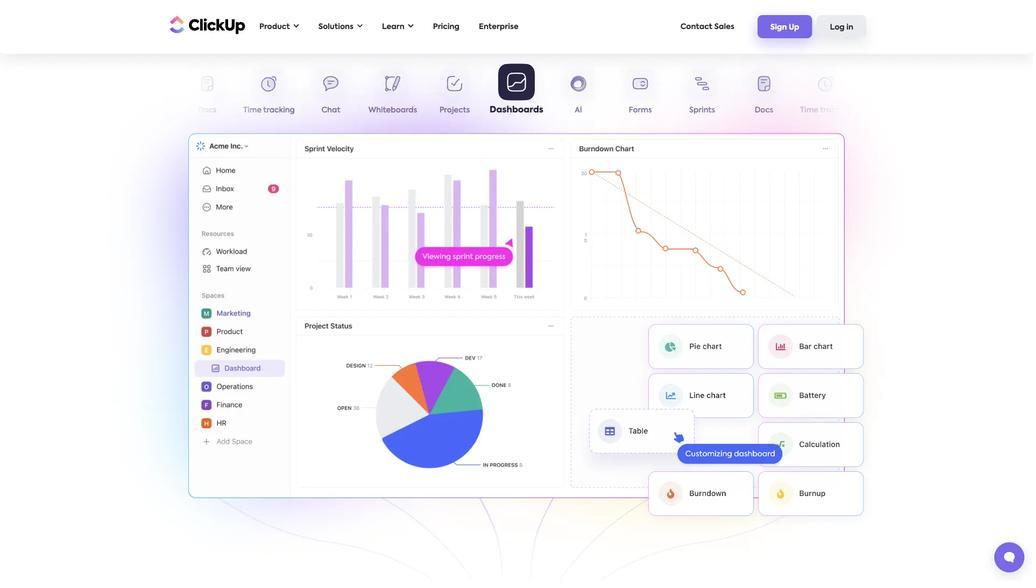 Task type: locate. For each thing, give the bounding box(es) containing it.
1 horizontal spatial docs
[[755, 107, 774, 114]]

2 docs from the left
[[755, 107, 774, 114]]

in
[[847, 24, 854, 31]]

1 docs from the left
[[198, 107, 217, 114]]

sales
[[715, 23, 735, 30]]

1 sprints button from the left
[[114, 69, 176, 119]]

1 horizontal spatial sprints button
[[672, 69, 734, 119]]

1 horizontal spatial tracking
[[821, 107, 852, 114]]

learn button
[[377, 16, 419, 38]]

0 horizontal spatial time tracking button
[[238, 69, 300, 119]]

log in link
[[818, 15, 867, 38]]

learn
[[382, 23, 405, 30]]

time tracking button
[[238, 69, 300, 119], [796, 69, 857, 119]]

forms button
[[610, 69, 672, 119]]

time tracking
[[243, 107, 295, 114], [801, 107, 852, 114]]

0 horizontal spatial docs
[[198, 107, 217, 114]]

sign up
[[771, 24, 800, 31]]

sign up button
[[758, 15, 813, 38]]

tracking for second time tracking button
[[821, 107, 852, 114]]

1 time tracking from the left
[[243, 107, 295, 114]]

1 horizontal spatial time
[[801, 107, 819, 114]]

1 tracking from the left
[[263, 107, 295, 114]]

2 tracking from the left
[[821, 107, 852, 114]]

0 horizontal spatial sprints
[[132, 107, 158, 114]]

1 horizontal spatial time tracking
[[801, 107, 852, 114]]

1 horizontal spatial time tracking button
[[796, 69, 857, 119]]

sprints button
[[114, 69, 176, 119], [672, 69, 734, 119]]

0 horizontal spatial time tracking
[[243, 107, 295, 114]]

dashboards image
[[188, 133, 845, 498], [576, 313, 878, 531]]

projects button
[[424, 69, 486, 119]]

time
[[243, 107, 262, 114], [801, 107, 819, 114]]

1 sprints from the left
[[132, 107, 158, 114]]

contact sales
[[681, 23, 735, 30]]

0 horizontal spatial sprints button
[[114, 69, 176, 119]]

0 horizontal spatial time
[[243, 107, 262, 114]]

chat button
[[300, 69, 362, 119]]

2 time tracking button from the left
[[796, 69, 857, 119]]

log in
[[831, 24, 854, 31]]

solutions button
[[313, 16, 368, 38]]

1 horizontal spatial sprints
[[690, 107, 716, 114]]

0 horizontal spatial tracking
[[263, 107, 295, 114]]

sprints
[[132, 107, 158, 114], [690, 107, 716, 114]]

docs button
[[176, 69, 238, 119], [734, 69, 796, 119]]

1 horizontal spatial docs button
[[734, 69, 796, 119]]

0 horizontal spatial docs button
[[176, 69, 238, 119]]

docs
[[198, 107, 217, 114], [755, 107, 774, 114]]

2 time tracking from the left
[[801, 107, 852, 114]]

tracking
[[263, 107, 295, 114], [821, 107, 852, 114]]

whiteboards
[[369, 107, 417, 114]]

projects
[[440, 107, 470, 114]]



Task type: describe. For each thing, give the bounding box(es) containing it.
1 time from the left
[[243, 107, 262, 114]]

product button
[[254, 16, 305, 38]]

2 sprints button from the left
[[672, 69, 734, 119]]

forms
[[629, 107, 652, 114]]

2 time from the left
[[801, 107, 819, 114]]

2 docs button from the left
[[734, 69, 796, 119]]

solutions
[[319, 23, 354, 30]]

contact sales link
[[676, 16, 740, 38]]

pricing
[[433, 23, 460, 30]]

2 sprints from the left
[[690, 107, 716, 114]]

1 time tracking button from the left
[[238, 69, 300, 119]]

clickup image
[[167, 14, 246, 35]]

contact
[[681, 23, 713, 30]]

ai button
[[548, 69, 610, 119]]

1 docs button from the left
[[176, 69, 238, 119]]

tracking for second time tracking button from the right
[[263, 107, 295, 114]]

up
[[789, 24, 800, 31]]

time tracking for second time tracking button from the right
[[243, 107, 295, 114]]

product
[[260, 23, 290, 30]]

enterprise
[[479, 23, 519, 30]]

time tracking for second time tracking button
[[801, 107, 852, 114]]

log
[[831, 24, 845, 31]]

chat
[[322, 107, 341, 114]]

pricing link
[[428, 16, 465, 38]]

ai
[[575, 107, 582, 114]]

sign
[[771, 24, 787, 31]]

dashboards button
[[486, 64, 548, 117]]

enterprise link
[[474, 16, 524, 38]]

dashboards
[[490, 106, 544, 114]]

whiteboards button
[[362, 69, 424, 119]]



Task type: vqa. For each thing, say whether or not it's contained in the screenshot.
02.
no



